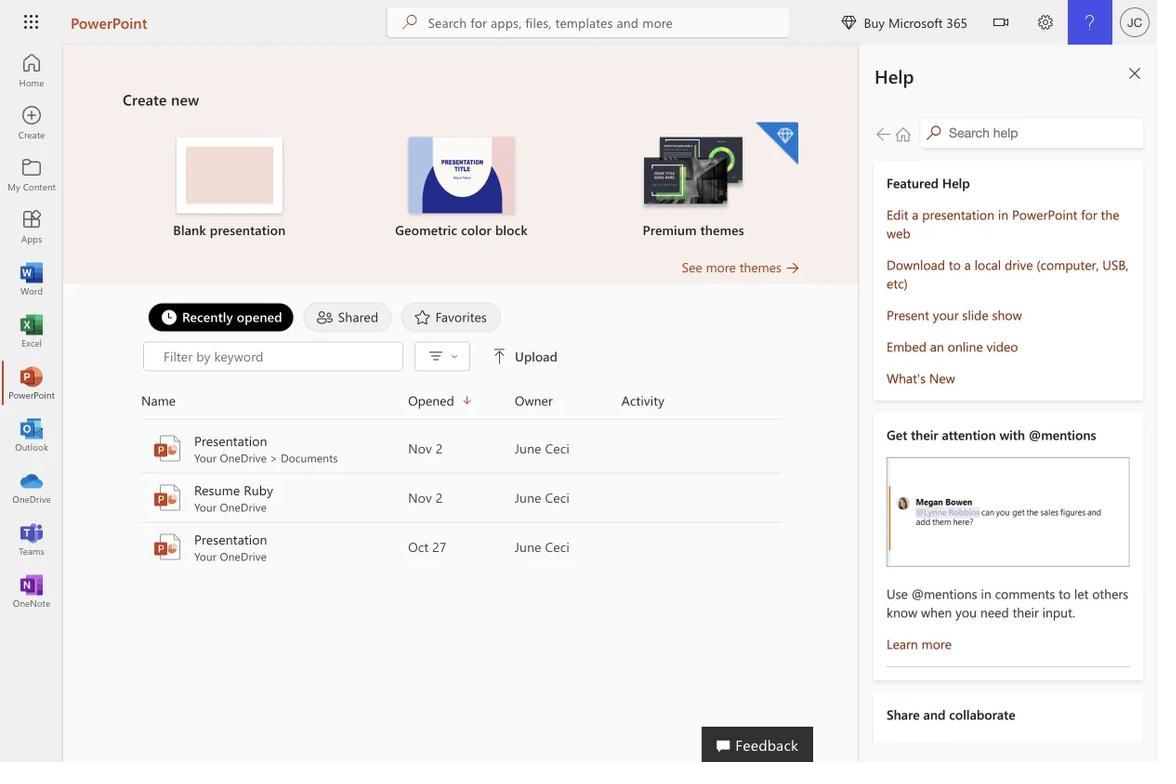 Task type: vqa. For each thing, say whether or not it's contained in the screenshot.
see more templates on the top
no



Task type: locate. For each thing, give the bounding box(es) containing it.
your down 'resume'
[[194, 500, 217, 515]]

onedrive for nov 2
[[220, 450, 267, 465]]

2 nov 2 from the top
[[408, 489, 443, 506]]

2 vertical spatial onedrive
[[220, 549, 267, 564]]

Filter by keyword text field
[[162, 347, 393, 366]]

list containing blank presentation
[[123, 120, 801, 258]]

powerpoint image inside name resume ruby cell
[[152, 483, 182, 513]]

your inside presentation your onedrive
[[194, 549, 217, 564]]

your for oct 27
[[194, 549, 217, 564]]

2 onedrive from the top
[[220, 500, 267, 515]]

jc button
[[1113, 0, 1158, 45]]

1 vertical spatial onedrive
[[220, 500, 267, 515]]

2 your from the top
[[194, 500, 217, 515]]

list
[[123, 120, 801, 258]]

2 june from the top
[[515, 489, 542, 506]]

onedrive inside presentation your onedrive
[[220, 549, 267, 564]]

1 vertical spatial nov
[[408, 489, 432, 506]]


[[451, 353, 458, 360]]

tab list containing recently opened
[[143, 303, 780, 332]]

nov
[[408, 440, 432, 457], [408, 489, 432, 506]]

june for presentation your onedrive > documents
[[515, 440, 542, 457]]

27
[[432, 538, 447, 556]]

geometric
[[395, 221, 458, 238]]

2 vertical spatial ceci
[[545, 538, 570, 556]]

3 june from the top
[[515, 538, 542, 556]]

1 vertical spatial ceci
[[545, 489, 570, 506]]

nov 2
[[408, 440, 443, 457], [408, 489, 443, 506]]

1 name presentation cell from the top
[[141, 432, 408, 465]]

powerpoint image for resume
[[152, 483, 182, 513]]

0 vertical spatial themes
[[701, 221, 745, 238]]

2 june ceci from the top
[[515, 489, 570, 506]]

powerpoint image down name
[[152, 434, 182, 463]]

geometric color block element
[[357, 137, 567, 239]]

1 vertical spatial june
[[515, 489, 542, 506]]

2 presentation from the top
[[194, 531, 267, 548]]

0 vertical spatial name presentation cell
[[141, 432, 408, 465]]

excel image
[[22, 322, 41, 340]]

0 vertical spatial powerpoint image
[[152, 434, 182, 463]]

presentation
[[194, 432, 267, 450], [194, 531, 267, 548]]

0 vertical spatial june
[[515, 440, 542, 457]]

june ceci
[[515, 440, 570, 457], [515, 489, 570, 506], [515, 538, 570, 556]]

teams image
[[22, 530, 41, 549]]

0 vertical spatial onedrive
[[220, 450, 267, 465]]

oct
[[408, 538, 429, 556]]

2 name presentation cell from the top
[[141, 530, 408, 564]]

onedrive down resume ruby your onedrive
[[220, 549, 267, 564]]

recently opened
[[182, 308, 282, 325]]

resume
[[194, 482, 240, 499]]

presentation down resume ruby your onedrive
[[194, 531, 267, 548]]

2 nov from the top
[[408, 489, 432, 506]]

2 vertical spatial june ceci
[[515, 538, 570, 556]]

1 onedrive from the top
[[220, 450, 267, 465]]

1 vertical spatial june ceci
[[515, 489, 570, 506]]

presentation for nov 2
[[194, 432, 267, 450]]

create new main content
[[63, 45, 860, 572]]

3 ceci from the top
[[545, 538, 570, 556]]

june
[[515, 440, 542, 457], [515, 489, 542, 506], [515, 538, 542, 556]]

1 vertical spatial 2
[[436, 489, 443, 506]]

1 vertical spatial themes
[[740, 258, 782, 276]]

1 ceci from the top
[[545, 440, 570, 457]]

0 vertical spatial nov
[[408, 440, 432, 457]]

onedrive inside presentation your onedrive > documents
[[220, 450, 267, 465]]

2 up the 27
[[436, 489, 443, 506]]

1 horizontal spatial powerpoint image
[[152, 532, 182, 562]]

2
[[436, 440, 443, 457], [436, 489, 443, 506]]

row containing name
[[141, 390, 782, 420]]

ceci for resume ruby your onedrive
[[545, 489, 570, 506]]

1 2 from the top
[[436, 440, 443, 457]]

help
[[875, 63, 915, 88]]

2 vertical spatial your
[[194, 549, 217, 564]]

onenote image
[[22, 582, 41, 601]]


[[842, 15, 857, 30]]

create new
[[123, 89, 199, 109]]

nov 2 down opened at the bottom of page
[[408, 440, 443, 457]]

themes inside button
[[740, 258, 782, 276]]

powerpoint image for presentation
[[152, 434, 182, 463]]

2 ceci from the top
[[545, 489, 570, 506]]

activity
[[622, 392, 665, 409]]

shared tab
[[299, 303, 397, 332]]

ceci for presentation your onedrive > documents
[[545, 440, 570, 457]]

your inside presentation your onedrive > documents
[[194, 450, 217, 465]]

>
[[270, 450, 278, 465]]

1 vertical spatial powerpoint image
[[152, 483, 182, 513]]

themes up the more
[[701, 221, 745, 238]]

name presentation cell
[[141, 432, 408, 465], [141, 530, 408, 564]]

None search field
[[387, 7, 790, 37]]

row
[[141, 390, 782, 420]]

0 vertical spatial your
[[194, 450, 217, 465]]

onedrive
[[220, 450, 267, 465], [220, 500, 267, 515], [220, 549, 267, 564]]

1 nov 2 from the top
[[408, 440, 443, 457]]

2 down opened at the bottom of page
[[436, 440, 443, 457]]

ceci
[[545, 440, 570, 457], [545, 489, 570, 506], [545, 538, 570, 556]]

owner button
[[515, 390, 622, 411]]

navigation
[[0, 45, 63, 617]]

help region
[[804, 45, 1158, 762], [860, 45, 1158, 762]]

0 vertical spatial june ceci
[[515, 440, 570, 457]]

list inside 'create new' main content
[[123, 120, 801, 258]]

1 vertical spatial name presentation cell
[[141, 530, 408, 564]]

nov down opened at the bottom of page
[[408, 440, 432, 457]]

2 powerpoint image from the top
[[152, 483, 182, 513]]


[[994, 15, 1009, 30]]

themes right the more
[[740, 258, 782, 276]]

1 your from the top
[[194, 450, 217, 465]]

presentation up 'resume'
[[194, 432, 267, 450]]

onedrive down the ruby
[[220, 500, 267, 515]]

new
[[171, 89, 199, 109]]

see more themes button
[[682, 258, 801, 277]]

see
[[682, 258, 703, 276]]

your for nov 2
[[194, 450, 217, 465]]

1 powerpoint image from the top
[[152, 434, 182, 463]]

0 vertical spatial presentation
[[194, 432, 267, 450]]

3 june ceci from the top
[[515, 538, 570, 556]]

recently
[[182, 308, 233, 325]]

1 june from the top
[[515, 440, 542, 457]]

2 vertical spatial june
[[515, 538, 542, 556]]

powerpoint banner
[[0, 0, 1158, 48]]

premium
[[643, 221, 697, 238]]

name presentation cell down name resume ruby cell
[[141, 530, 408, 564]]

3 onedrive from the top
[[220, 549, 267, 564]]

recently opened tab
[[143, 303, 299, 332]]

1 vertical spatial nov 2
[[408, 489, 443, 506]]

color
[[461, 221, 492, 238]]

recently opened element
[[148, 303, 294, 332]]

blank presentation element
[[125, 137, 334, 239]]

tab list
[[143, 303, 780, 332]]

upload
[[515, 348, 558, 365]]

nov up oct
[[408, 489, 432, 506]]

documents
[[281, 450, 338, 465]]

 button
[[421, 344, 464, 370]]

more
[[706, 258, 736, 276]]

365
[[947, 13, 968, 31]]

1 vertical spatial your
[[194, 500, 217, 515]]

powerpoint image up outlook icon
[[22, 374, 41, 392]]

0 vertical spatial 2
[[436, 440, 443, 457]]

oct 27
[[408, 538, 447, 556]]

0 vertical spatial nov 2
[[408, 440, 443, 457]]

nov 2 up oct 27
[[408, 489, 443, 506]]

Search box. Suggestions appear as you type. search field
[[428, 7, 790, 37]]

presentation inside presentation your onedrive > documents
[[194, 432, 267, 450]]

powerpoint image left presentation your onedrive
[[152, 532, 182, 562]]

1 nov from the top
[[408, 440, 432, 457]]

your inside resume ruby your onedrive
[[194, 500, 217, 515]]

0 vertical spatial powerpoint image
[[22, 374, 41, 392]]

powerpoint image
[[152, 434, 182, 463], [152, 483, 182, 513]]

3 your from the top
[[194, 549, 217, 564]]

powerpoint image
[[22, 374, 41, 392], [152, 532, 182, 562]]

name presentation cell up the ruby
[[141, 432, 408, 465]]

shared element
[[304, 303, 392, 332]]

1 vertical spatial presentation
[[194, 531, 267, 548]]

themes
[[701, 221, 745, 238], [740, 258, 782, 276]]

your up 'resume'
[[194, 450, 217, 465]]

create
[[123, 89, 167, 109]]

0 vertical spatial ceci
[[545, 440, 570, 457]]

themes inside list
[[701, 221, 745, 238]]

onedrive left >
[[220, 450, 267, 465]]

your
[[194, 450, 217, 465], [194, 500, 217, 515], [194, 549, 217, 564]]

your down resume ruby your onedrive
[[194, 549, 217, 564]]

powerpoint image left 'resume'
[[152, 483, 182, 513]]

1 june ceci from the top
[[515, 440, 570, 457]]

2 2 from the top
[[436, 489, 443, 506]]

june ceci for presentation your onedrive
[[515, 538, 570, 556]]

jc
[[1128, 15, 1143, 29]]

1 presentation from the top
[[194, 432, 267, 450]]

 button
[[979, 0, 1024, 48]]

feedback button
[[702, 727, 814, 762]]

name presentation cell for oct 27
[[141, 530, 408, 564]]

buy
[[864, 13, 885, 31]]



Task type: describe. For each thing, give the bounding box(es) containing it.
presentation
[[210, 221, 286, 238]]

opened
[[237, 308, 282, 325]]

ceci for presentation your onedrive
[[545, 538, 570, 556]]

opened
[[408, 392, 454, 409]]

nov for presentation
[[408, 440, 432, 457]]

resume ruby your onedrive
[[194, 482, 273, 515]]

name
[[141, 392, 176, 409]]

onedrive for oct 27
[[220, 549, 267, 564]]

create image
[[22, 113, 41, 132]]

home image
[[22, 61, 41, 80]]

nov 2 for presentation
[[408, 440, 443, 457]]

blank
[[173, 221, 206, 238]]

apps image
[[22, 218, 41, 236]]

row inside 'create new' main content
[[141, 390, 782, 420]]

 upload
[[493, 348, 558, 365]]

1 vertical spatial powerpoint image
[[152, 532, 182, 562]]

nov for resume ruby
[[408, 489, 432, 506]]

my content image
[[22, 165, 41, 184]]

name button
[[141, 390, 408, 411]]

favorites
[[436, 308, 487, 325]]

presentation for oct 27
[[194, 531, 267, 548]]

presentation your onedrive > documents
[[194, 432, 338, 465]]

june for presentation your onedrive
[[515, 538, 542, 556]]

shared
[[338, 308, 379, 325]]

none search field inside powerpoint banner
[[387, 7, 790, 37]]

owner
[[515, 392, 553, 409]]

displaying 3 out of 6 files. status
[[143, 342, 761, 371]]

1 help region from the left
[[804, 45, 1158, 762]]

geometric color block image
[[409, 137, 515, 213]]

name resume ruby cell
[[141, 481, 408, 515]]

june for resume ruby your onedrive
[[515, 489, 542, 506]]

opened button
[[408, 390, 515, 411]]

2 for presentation
[[436, 440, 443, 457]]

 buy microsoft 365
[[842, 13, 968, 31]]

premium themes element
[[589, 122, 799, 239]]

presentation your onedrive
[[194, 531, 267, 564]]

word image
[[22, 270, 41, 288]]

name presentation cell for nov 2
[[141, 432, 408, 465]]

june ceci for resume ruby your onedrive
[[515, 489, 570, 506]]

geometric color block
[[395, 221, 528, 238]]

nov 2 for resume ruby
[[408, 489, 443, 506]]

see more themes
[[682, 258, 782, 276]]

favorites element
[[401, 303, 501, 332]]

premium templates diamond image
[[756, 122, 799, 165]]

microsoft
[[889, 13, 943, 31]]

block
[[495, 221, 528, 238]]

onedrive inside resume ruby your onedrive
[[220, 500, 267, 515]]

tab list inside 'create new' main content
[[143, 303, 780, 332]]

2 help region from the left
[[860, 45, 1158, 762]]

premium themes image
[[641, 137, 747, 212]]

ruby
[[244, 482, 273, 499]]

onedrive image
[[22, 478, 41, 496]]

activity, column 4 of 4 column header
[[622, 390, 782, 411]]


[[493, 349, 508, 364]]

powerpoint
[[71, 12, 147, 32]]

june ceci for presentation your onedrive > documents
[[515, 440, 570, 457]]

feedback
[[736, 734, 799, 754]]

favorites tab
[[397, 303, 506, 332]]

outlook image
[[22, 426, 41, 444]]

2 for resume ruby
[[436, 489, 443, 506]]

0 horizontal spatial powerpoint image
[[22, 374, 41, 392]]

blank presentation
[[173, 221, 286, 238]]

premium themes
[[643, 221, 745, 238]]



